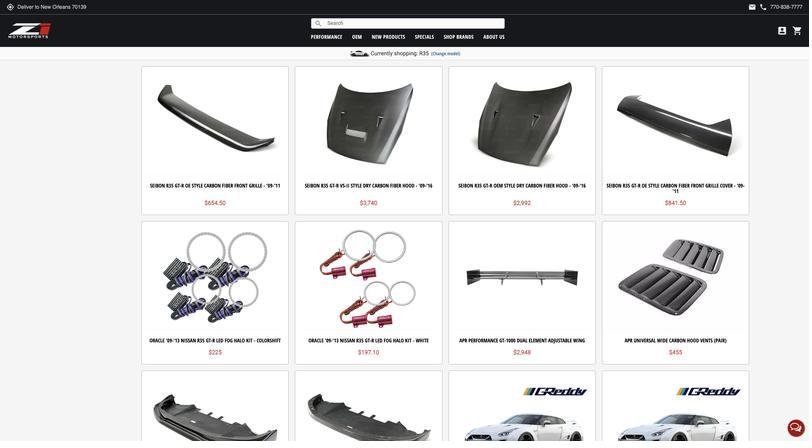 Task type: describe. For each thing, give the bounding box(es) containing it.
'16 for seibon r35 gt-r oem style gloss carbon fiber hood - '09-'16
[[429, 27, 435, 34]]

style for seibon r35 gt-r oem style dry carbon fiber hood - '09-'16
[[505, 182, 516, 189]]

z1 motorsports logo image
[[8, 23, 52, 39]]

r for seibon r35 gt-r oem style gloss carbon fiber hood - '09-'16
[[334, 27, 337, 34]]

$1,462
[[668, 44, 685, 51]]

$225
[[209, 349, 222, 356]]

model)
[[448, 50, 461, 57]]

shop
[[444, 33, 456, 40]]

apr universal wide carbon hood vents (pair)
[[625, 337, 727, 344]]

style for seibon r35 gt-r oem style gloss carbon fiber hood - '09-'16
[[349, 27, 360, 34]]

element
[[529, 337, 548, 344]]

gt- for apr performance gt-1000 dual element adjustable wing
[[500, 337, 507, 344]]

gloss for front
[[512, 27, 524, 34]]

style for seibon r35 gt-r oe style carbon fiber front grille - '09-'11
[[192, 182, 203, 189]]

'13 for oracle '09-'13 nissan r35 gt-r led fog halo kit - white
[[333, 337, 339, 344]]

r35 for seibon r35 gt-r oe style carbon fiber front grille cover - '09- '11
[[623, 182, 631, 189]]

oracle for oracle '09-'13 nissan r35 gt-r led fog halo kit - colorshift
[[150, 337, 165, 344]]

1 horizontal spatial oem
[[353, 33, 362, 40]]

us
[[500, 33, 505, 40]]

2 dry from the left
[[517, 182, 525, 189]]

1 dry from the left
[[363, 182, 371, 189]]

1 vertical spatial $3,740
[[360, 199, 378, 206]]

new products link
[[372, 33, 406, 40]]

wide
[[658, 337, 669, 344]]

performance
[[469, 337, 499, 344]]

oem for seibon r35 gt-r oem style dry carbon fiber hood - '09-'16
[[494, 182, 503, 189]]

apr for apr universal wide carbon hood vents (pair)
[[625, 337, 633, 344]]

phone link
[[760, 3, 803, 11]]

dual
[[517, 337, 528, 344]]

shopping_cart
[[793, 26, 803, 36]]

vs-
[[340, 182, 347, 189]]

r for seibon r35 gt-r oem style dry carbon fiber hood - '09-'16
[[490, 182, 493, 189]]

gt- for seibon r35 gt-r oe style gloss front carbon fiber fenders (pair)
[[483, 27, 489, 34]]

seibon r35 gt-r oem style dry carbon fiber hood - '09-'16
[[459, 182, 586, 189]]

phone
[[760, 3, 768, 11]]

nissan for oracle '09-'13 nissan r35 gt-r led fog halo kit - colorshift
[[181, 337, 196, 344]]

oe for seibon r35 gt-r oe style carbon fiber front grille - '09-'11
[[185, 182, 191, 189]]

performance link
[[311, 33, 343, 40]]

seibon r35 gt-r oe style gloss front carbon fiber fenders (pair)
[[458, 27, 588, 40]]

products
[[384, 33, 406, 40]]

r35 for seibon r35 gt-r oem style gloss carbon fiber hood - '09-'16
[[319, 27, 327, 34]]

gt- for seibon r35 gt-r vs-ii style dry carbon fiber hood - '09-'16
[[330, 182, 336, 189]]

r for seibon r35 gt-r oe style carbon fiber front grille - '09-'11
[[182, 182, 184, 189]]

fiber inside seibon r35 gt-r oe style gloss front carbon fiber fenders (pair)
[[558, 27, 569, 34]]

oe for seibon r35 gt-r oe style gloss front carbon fiber fenders (pair)
[[493, 27, 498, 34]]

kit for white
[[406, 337, 412, 344]]

$841.50
[[666, 199, 687, 206]]

currently
[[371, 50, 393, 57]]

brands
[[457, 33, 474, 40]]

oe for seibon r35 gt-r oe style carbon fiber front grille cover - '09- '11
[[642, 182, 648, 189]]

fenders
[[570, 27, 588, 34]]

carbon inside seibon r35 gt-r oe style gloss front carbon fiber fenders (pair)
[[540, 27, 557, 34]]

account_box
[[778, 26, 788, 36]]

shop brands link
[[444, 33, 474, 40]]

1000
[[507, 337, 516, 344]]

mail phone
[[749, 3, 768, 11]]

colorshift
[[257, 337, 281, 344]]

vents
[[701, 337, 713, 344]]

$2,244
[[514, 44, 531, 51]]

wing
[[574, 337, 586, 344]]

mail
[[749, 3, 757, 11]]

gt- for seibon r35 gt-r oem style dry carbon fiber hood - '09-'16
[[484, 182, 490, 189]]

seibon r35 gt-r oe style carbon fiber front grille - '09-'11
[[150, 182, 280, 189]]

seibon for seibon r35 gt-r vs-ii style dry carbon fiber hood - '09-'16
[[305, 182, 320, 189]]

currently shopping: r35 (change model)
[[371, 50, 461, 57]]

$455
[[670, 349, 683, 356]]

r35 for seibon r35 gt-r oem style dry carbon fiber hood - '09-'16
[[475, 182, 482, 189]]



Task type: vqa. For each thing, say whether or not it's contained in the screenshot.
Brakes
no



Task type: locate. For each thing, give the bounding box(es) containing it.
2 led from the left
[[376, 337, 383, 344]]

led up $197.10
[[376, 337, 383, 344]]

0 horizontal spatial oem
[[338, 27, 348, 34]]

r35 inside seibon r35 gt-r oe style gloss front carbon fiber fenders (pair)
[[474, 27, 481, 34]]

led
[[216, 337, 224, 344], [376, 337, 383, 344]]

1 horizontal spatial led
[[376, 337, 383, 344]]

0 horizontal spatial grille
[[249, 182, 263, 189]]

1 halo from the left
[[234, 337, 245, 344]]

halo left colorshift
[[234, 337, 245, 344]]

0 horizontal spatial led
[[216, 337, 224, 344]]

kit left colorshift
[[246, 337, 253, 344]]

new
[[372, 33, 382, 40]]

gt- inside seibon r35 gt-r oe style carbon fiber front grille cover - '09- '11
[[632, 182, 639, 189]]

gloss up $1,963.50
[[361, 27, 373, 34]]

2 grille from the left
[[706, 182, 720, 189]]

1 fog from the left
[[225, 337, 233, 344]]

fiber inside seibon r35 gt-r oe style carbon fiber front grille cover - '09- '11
[[679, 182, 690, 189]]

front for seibon r35 gt-r oe style carbon fiber front grille - '09-'11
[[235, 182, 248, 189]]

kit
[[246, 337, 253, 344], [406, 337, 412, 344]]

1 horizontal spatial fog
[[384, 337, 392, 344]]

r for seibon r35 gt-r vs-ii style dry carbon fiber hood - '09-'16
[[336, 182, 339, 189]]

1 horizontal spatial oracle
[[309, 337, 324, 344]]

oracle for oracle '09-'13 nissan r35 gt-r led fog halo kit - white
[[309, 337, 324, 344]]

r35 for seibon r35 gt-r oe style gloss front carbon fiber fenders (pair)
[[474, 27, 481, 34]]

performance
[[311, 33, 343, 40]]

front
[[525, 27, 539, 34], [235, 182, 248, 189], [692, 182, 705, 189]]

oe inside seibon r35 gt-r oe style carbon fiber front grille cover - '09- '11
[[642, 182, 648, 189]]

r35 inside seibon r35 gt-r oe style carbon fiber front grille cover - '09- '11
[[623, 182, 631, 189]]

'13
[[174, 337, 180, 344], [333, 337, 339, 344]]

1 apr from the left
[[460, 337, 468, 344]]

about us link
[[484, 33, 505, 40]]

grille for -
[[249, 182, 263, 189]]

seibon r35 gt-r oem style gloss carbon fiber hood - '09-'16
[[303, 27, 435, 34]]

seibon for seibon r35 gt-r oe style carbon fiber front grille - '09-'11
[[150, 182, 165, 189]]

grille inside seibon r35 gt-r oe style carbon fiber front grille cover - '09- '11
[[706, 182, 720, 189]]

2 horizontal spatial front
[[692, 182, 705, 189]]

r35
[[319, 27, 327, 34], [474, 27, 481, 34], [420, 50, 429, 57], [166, 182, 174, 189], [321, 182, 329, 189], [475, 182, 482, 189], [623, 182, 631, 189], [197, 337, 205, 344], [357, 337, 364, 344]]

'16
[[429, 27, 435, 34], [427, 182, 433, 189], [580, 182, 586, 189]]

cover
[[721, 182, 734, 189]]

kit for colorshift
[[246, 337, 253, 344]]

(pair) inside seibon r35 gt-r oe style gloss front carbon fiber fenders (pair)
[[516, 33, 529, 40]]

style for seibon r35 gt-r oe style gloss front carbon fiber fenders (pair)
[[500, 27, 511, 34]]

0 horizontal spatial front
[[235, 182, 248, 189]]

0 horizontal spatial dry
[[363, 182, 371, 189]]

shopping:
[[394, 50, 418, 57]]

apr left performance
[[460, 337, 468, 344]]

0 horizontal spatial (pair)
[[516, 33, 529, 40]]

'16 for seibon r35 gt-r oem style dry carbon fiber hood - '09-'16
[[580, 182, 586, 189]]

r inside seibon r35 gt-r oe style gloss front carbon fiber fenders (pair)
[[489, 27, 492, 34]]

seibon for seibon r35 gt-r oem style dry carbon fiber hood - '09-'16
[[459, 182, 474, 189]]

1 horizontal spatial dry
[[517, 182, 525, 189]]

0 horizontal spatial $3,740
[[207, 44, 224, 51]]

gloss for carbon
[[361, 27, 373, 34]]

universal
[[634, 337, 657, 344]]

- inside seibon r35 gt-r oe style carbon fiber front grille cover - '09- '11
[[735, 182, 736, 189]]

gt- for seibon r35 gt-r oem style gloss carbon fiber hood - '09-'16
[[328, 27, 334, 34]]

halo for colorshift
[[234, 337, 245, 344]]

seibon inside seibon r35 gt-r oe style carbon fiber front grille cover - '09- '11
[[607, 182, 622, 189]]

2 nissan from the left
[[340, 337, 355, 344]]

mail link
[[749, 3, 757, 11]]

oe inside seibon r35 gt-r oe style gloss front carbon fiber fenders (pair)
[[493, 27, 498, 34]]

0 horizontal spatial fog
[[225, 337, 233, 344]]

style inside seibon r35 gt-r oe style carbon fiber front grille cover - '09- '11
[[649, 182, 660, 189]]

adjustable
[[549, 337, 573, 344]]

2 kit from the left
[[406, 337, 412, 344]]

1 led from the left
[[216, 337, 224, 344]]

gloss inside seibon r35 gt-r oe style gloss front carbon fiber fenders (pair)
[[512, 27, 524, 34]]

oracle '09-'13 nissan r35 gt-r led fog halo kit - white
[[309, 337, 429, 344]]

led for colorshift
[[216, 337, 224, 344]]

1 horizontal spatial nissan
[[340, 337, 355, 344]]

0 vertical spatial $3,740
[[207, 44, 224, 51]]

halo left white
[[393, 337, 404, 344]]

2 apr from the left
[[625, 337, 633, 344]]

carbon inside seibon r35 gt-r oe style carbon fiber front grille cover - '09- '11
[[661, 182, 678, 189]]

0 horizontal spatial nissan
[[181, 337, 196, 344]]

r for seibon r35 gt-r oe style gloss front carbon fiber fenders (pair)
[[489, 27, 492, 34]]

fog
[[225, 337, 233, 344], [384, 337, 392, 344]]

1 horizontal spatial apr
[[625, 337, 633, 344]]

grille
[[249, 182, 263, 189], [706, 182, 720, 189]]

0 horizontal spatial kit
[[246, 337, 253, 344]]

1 horizontal spatial '13
[[333, 337, 339, 344]]

gloss right "us"
[[512, 27, 524, 34]]

carbon
[[375, 27, 391, 34], [540, 27, 557, 34], [204, 182, 221, 189], [373, 182, 389, 189], [526, 182, 543, 189], [661, 182, 678, 189], [670, 337, 687, 344]]

kit left white
[[406, 337, 412, 344]]

seibon inside seibon r35 gt-r oe style gloss front carbon fiber fenders (pair)
[[458, 27, 473, 34]]

1 kit from the left
[[246, 337, 253, 344]]

(change model) link
[[432, 50, 461, 57]]

my_location
[[6, 3, 14, 11]]

search
[[315, 20, 323, 27]]

shopping_cart link
[[791, 26, 803, 36]]

specials link
[[415, 33, 434, 40]]

2 horizontal spatial oem
[[494, 182, 503, 189]]

(pair)
[[516, 33, 529, 40], [715, 337, 727, 344]]

gt- inside seibon r35 gt-r oe style gloss front carbon fiber fenders (pair)
[[483, 27, 489, 34]]

r inside seibon r35 gt-r oe style carbon fiber front grille cover - '09- '11
[[639, 182, 641, 189]]

fog for white
[[384, 337, 392, 344]]

$3,740
[[207, 44, 224, 51], [360, 199, 378, 206]]

about
[[484, 33, 498, 40]]

-
[[418, 27, 420, 34], [264, 182, 265, 189], [416, 182, 418, 189], [570, 182, 571, 189], [735, 182, 736, 189], [254, 337, 256, 344], [413, 337, 415, 344]]

seibon for seibon r35 gt-r oe style carbon fiber front grille cover - '09- '11
[[607, 182, 622, 189]]

2 '13 from the left
[[333, 337, 339, 344]]

oem link
[[353, 33, 362, 40]]

Search search field
[[323, 18, 505, 28]]

seibon r35 gt-r vs-ii style dry carbon fiber hood - '09-'16
[[305, 182, 433, 189]]

gt- for seibon r35 gt-r oe style carbon fiber front grille cover - '09- '11
[[632, 182, 639, 189]]

'09-
[[421, 27, 429, 34], [267, 182, 274, 189], [419, 182, 427, 189], [573, 182, 580, 189], [738, 182, 745, 189], [166, 337, 174, 344], [325, 337, 333, 344]]

0 horizontal spatial '11
[[274, 182, 280, 189]]

seibon r35 gt-r oe style carbon fiber front grille cover - '09- '11
[[607, 182, 745, 195]]

r
[[334, 27, 337, 34], [489, 27, 492, 34], [182, 182, 184, 189], [336, 182, 339, 189], [490, 182, 493, 189], [639, 182, 641, 189], [213, 337, 215, 344], [372, 337, 374, 344]]

'09- inside seibon r35 gt-r oe style carbon fiber front grille cover - '09- '11
[[738, 182, 745, 189]]

oe
[[493, 27, 498, 34], [185, 182, 191, 189], [642, 182, 648, 189]]

nissan for oracle '09-'13 nissan r35 gt-r led fog halo kit - white
[[340, 337, 355, 344]]

front inside seibon r35 gt-r oe style carbon fiber front grille cover - '09- '11
[[692, 182, 705, 189]]

1 horizontal spatial '11
[[673, 188, 679, 195]]

hood
[[405, 27, 417, 34], [403, 182, 415, 189], [557, 182, 569, 189], [688, 337, 700, 344]]

account_box link
[[776, 26, 790, 36]]

shop brands
[[444, 33, 474, 40]]

led for white
[[376, 337, 383, 344]]

halo for white
[[393, 337, 404, 344]]

seibon
[[303, 27, 318, 34], [458, 27, 473, 34], [150, 182, 165, 189], [305, 182, 320, 189], [459, 182, 474, 189], [607, 182, 622, 189]]

0 horizontal spatial gloss
[[361, 27, 373, 34]]

style
[[349, 27, 360, 34], [500, 27, 511, 34], [192, 182, 203, 189], [351, 182, 362, 189], [505, 182, 516, 189], [649, 182, 660, 189]]

r for seibon r35 gt-r oe style carbon fiber front grille cover - '09- '11
[[639, 182, 641, 189]]

0 horizontal spatial halo
[[234, 337, 245, 344]]

white
[[416, 337, 429, 344]]

'11
[[274, 182, 280, 189], [673, 188, 679, 195]]

1 horizontal spatial gloss
[[512, 27, 524, 34]]

apr
[[460, 337, 468, 344], [625, 337, 633, 344]]

grille for cover
[[706, 182, 720, 189]]

1 horizontal spatial kit
[[406, 337, 412, 344]]

front inside seibon r35 gt-r oe style gloss front carbon fiber fenders (pair)
[[525, 27, 539, 34]]

2 gloss from the left
[[512, 27, 524, 34]]

apr for apr performance gt-1000 dual element adjustable wing
[[460, 337, 468, 344]]

halo
[[234, 337, 245, 344], [393, 337, 404, 344]]

r35 for seibon r35 gt-r oe style carbon fiber front grille - '09-'11
[[166, 182, 174, 189]]

$654.50
[[205, 199, 226, 206]]

gt-
[[328, 27, 334, 34], [483, 27, 489, 34], [175, 182, 182, 189], [330, 182, 336, 189], [484, 182, 490, 189], [632, 182, 639, 189], [206, 337, 213, 344], [365, 337, 372, 344], [500, 337, 507, 344]]

r35 for seibon r35 gt-r vs-ii style dry carbon fiber hood - '09-'16
[[321, 182, 329, 189]]

'11 inside seibon r35 gt-r oe style carbon fiber front grille cover - '09- '11
[[673, 188, 679, 195]]

fog for colorshift
[[225, 337, 233, 344]]

dry right the ii
[[363, 182, 371, 189]]

1 vertical spatial (pair)
[[715, 337, 727, 344]]

0 horizontal spatial oracle
[[150, 337, 165, 344]]

2 horizontal spatial oe
[[642, 182, 648, 189]]

(pair) up '$2,244'
[[516, 33, 529, 40]]

new products
[[372, 33, 406, 40]]

1 horizontal spatial oe
[[493, 27, 498, 34]]

(change
[[432, 50, 447, 57]]

dry
[[363, 182, 371, 189], [517, 182, 525, 189]]

1 gloss from the left
[[361, 27, 373, 34]]

gt- for seibon r35 gt-r oe style carbon fiber front grille - '09-'11
[[175, 182, 182, 189]]

$1,963.50
[[356, 44, 382, 51]]

1 oracle from the left
[[150, 337, 165, 344]]

oem
[[338, 27, 348, 34], [353, 33, 362, 40], [494, 182, 503, 189]]

oracle
[[150, 337, 165, 344], [309, 337, 324, 344]]

'13 for oracle '09-'13 nissan r35 gt-r led fog halo kit - colorshift
[[174, 337, 180, 344]]

$2,992
[[514, 199, 531, 206]]

apr performance gt-1000 dual element adjustable wing
[[460, 337, 586, 344]]

1 horizontal spatial halo
[[393, 337, 404, 344]]

0 horizontal spatial oe
[[185, 182, 191, 189]]

0 vertical spatial (pair)
[[516, 33, 529, 40]]

(pair) right the vents
[[715, 337, 727, 344]]

1 horizontal spatial $3,740
[[360, 199, 378, 206]]

led up the $225
[[216, 337, 224, 344]]

style inside seibon r35 gt-r oe style gloss front carbon fiber fenders (pair)
[[500, 27, 511, 34]]

oracle '09-'13 nissan r35 gt-r led fog halo kit - colorshift
[[150, 337, 281, 344]]

about us
[[484, 33, 505, 40]]

1 nissan from the left
[[181, 337, 196, 344]]

ii
[[347, 182, 350, 189]]

dry up $2,992
[[517, 182, 525, 189]]

oem for seibon r35 gt-r oem style gloss carbon fiber hood - '09-'16
[[338, 27, 348, 34]]

gloss
[[361, 27, 373, 34], [512, 27, 524, 34]]

$197.10
[[358, 349, 380, 356]]

1 horizontal spatial (pair)
[[715, 337, 727, 344]]

seibon for seibon r35 gt-r oem style gloss carbon fiber hood - '09-'16
[[303, 27, 318, 34]]

2 fog from the left
[[384, 337, 392, 344]]

1 horizontal spatial grille
[[706, 182, 720, 189]]

1 grille from the left
[[249, 182, 263, 189]]

specials
[[415, 33, 434, 40]]

$2,948
[[514, 349, 531, 356]]

seibon for seibon r35 gt-r oe style gloss front carbon fiber fenders (pair)
[[458, 27, 473, 34]]

0 horizontal spatial '13
[[174, 337, 180, 344]]

1 horizontal spatial front
[[525, 27, 539, 34]]

1 '13 from the left
[[174, 337, 180, 344]]

0 horizontal spatial apr
[[460, 337, 468, 344]]

front for seibon r35 gt-r oe style carbon fiber front grille cover - '09- '11
[[692, 182, 705, 189]]

fiber
[[393, 27, 404, 34], [558, 27, 569, 34], [222, 182, 233, 189], [391, 182, 402, 189], [544, 182, 555, 189], [679, 182, 690, 189]]

nissan
[[181, 337, 196, 344], [340, 337, 355, 344]]

style for seibon r35 gt-r oe style carbon fiber front grille cover - '09- '11
[[649, 182, 660, 189]]

apr left universal
[[625, 337, 633, 344]]

2 halo from the left
[[393, 337, 404, 344]]

2 oracle from the left
[[309, 337, 324, 344]]



